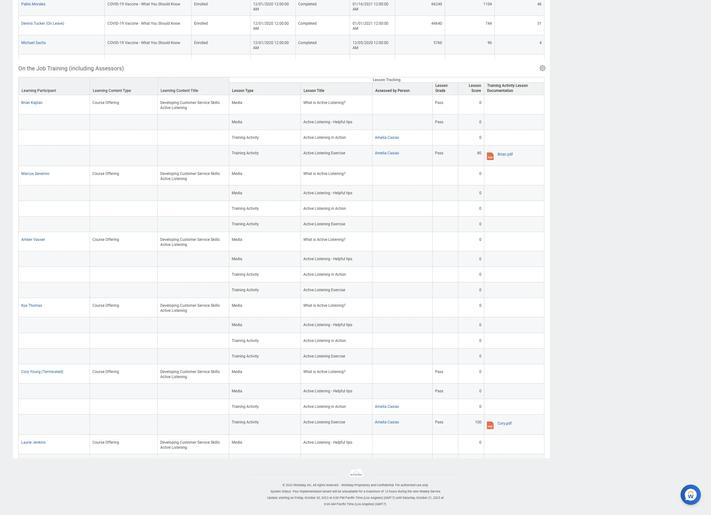 Task type: describe. For each thing, give the bounding box(es) containing it.
completed for 01/16/2021
[[299, 2, 317, 6]]

course offering element for amber vasser
[[93, 236, 119, 242]]

11 0 from the top
[[480, 288, 482, 292]]

20 row from the top
[[18, 283, 545, 298]]

casias for 4th amelia casias link from the bottom of the on the job training (including assessors) element
[[388, 135, 399, 140]]

skills: for marcus severino
[[211, 171, 221, 176]]

4 19 vaccine from the top
[[120, 60, 138, 64]]

14 0 from the top
[[480, 338, 482, 343]]

casias for fourth amelia casias link from the top of the on the job training (including assessors) element
[[388, 420, 399, 425]]

grade
[[436, 88, 446, 93]]

312
[[486, 79, 492, 84]]

brian.pdf
[[498, 152, 513, 157]]

7 training activity from the top
[[232, 338, 259, 343]]

michael sachs
[[21, 41, 46, 45]]

enrolled for first "enrolled" element from the bottom
[[194, 79, 208, 84]]

active listening exercise for 5th training activity 'element' from the bottom of the on the job training (including assessors) element
[[304, 288, 346, 292]]

14 row from the top
[[18, 185, 545, 201]]

only.
[[423, 484, 429, 487]]

4 covid- from the top
[[108, 60, 120, 64]]

6 media element from the top
[[232, 256, 243, 261]]

dennis
[[21, 21, 33, 26]]

7 media element from the top
[[232, 302, 243, 308]]

2 completed from the top
[[299, 21, 317, 26]]

more
[[280, 128, 289, 133]]

all
[[313, 484, 317, 487]]

8 row from the top
[[18, 93, 545, 113]]

cory.pdf link
[[498, 420, 512, 431]]

1 enrolled element from the top
[[194, 1, 208, 6]]

19 vaccine for michael sachs
[[120, 41, 138, 45]]

completed element for 01/16/2021
[[299, 1, 317, 6]]

1 vertical spatial (los
[[355, 503, 361, 506]]

28 row from the top
[[18, 415, 545, 435]]

12:00:00 inside 12/05/2020 12:00:00 am
[[374, 41, 389, 45]]

person
[[398, 88, 410, 93]]

row containing cory young (terminated)
[[18, 364, 545, 384]]

course for amber vasser
[[93, 237, 105, 242]]

activity for 5th training activity 'element' from the bottom of the on the job training (including assessors) element
[[247, 288, 259, 292]]

10 0 from the top
[[480, 272, 482, 277]]

activity for tenth training activity 'element' from the top of the on the job training (including assessors) element
[[247, 420, 259, 425]]

amelia casias for second amelia casias link from the bottom of the on the job training (including assessors) element
[[375, 405, 399, 409]]

lesson score
[[469, 83, 482, 93]]

skills: for kya thomas
[[211, 304, 221, 308]]

6 offering from the top
[[106, 440, 119, 445]]

amelia casias for 2nd amelia casias link from the top
[[375, 151, 399, 155]]

5 training activity from the top
[[232, 272, 259, 277]]

dennis tucker (on leave) link
[[21, 20, 64, 26]]

next
[[413, 490, 419, 493]]

10 media element from the top
[[232, 388, 243, 393]]

6 developing from the top
[[160, 440, 179, 445]]

tucker
[[34, 21, 45, 26]]

pass element for third row from the bottom of the page
[[436, 419, 444, 425]]

maximum
[[366, 490, 381, 493]]

offering for marcus severino
[[106, 171, 119, 176]]

in for 2nd training activity 'element' from the bottom of the on the job training (including assessors) element
[[331, 405, 334, 409]]

18720
[[432, 79, 443, 84]]

7).
[[384, 503, 387, 506]]

should for pablo morales
[[158, 2, 170, 6]]

content for type
[[109, 88, 122, 93]]

dennis tucker (on leave)
[[21, 21, 64, 26]]

developing for kya thomas
[[160, 304, 179, 308]]

activity for sixth training activity 'element' from the bottom
[[247, 272, 259, 277]]

laurie
[[21, 440, 32, 445]]

1-30 of 100 items
[[418, 102, 452, 107]]

lesson for lesson tracking
[[373, 78, 385, 82]]

23 row from the top
[[18, 333, 545, 349]]

1 type from the left
[[123, 88, 131, 93]]

exercise for 5th training activity 'element' from the bottom of the on the job training (including assessors) element
[[331, 288, 346, 292]]

pass element for fifth row from the bottom of the page
[[436, 388, 444, 393]]

...
[[290, 128, 293, 133]]

3 media element from the top
[[232, 170, 243, 176]]

6 developing customer service skills: active listening from the top
[[160, 440, 222, 450]]

training inside training activity lesson documentation
[[488, 83, 502, 88]]

1 at from the left
[[330, 496, 332, 500]]

8 media element from the top
[[232, 322, 243, 327]]

4 0 from the top
[[480, 171, 482, 176]]

5760
[[434, 41, 443, 45]]

16 0 from the top
[[480, 370, 482, 374]]

covid- for michael sachs
[[108, 41, 120, 45]]

helpful for 2nd media element from the top of the on the job training (including assessors) element
[[333, 120, 346, 124]]

job
[[36, 65, 46, 72]]

3 amelia casias link from the top
[[375, 403, 399, 409]]

22 row from the top
[[18, 318, 545, 333]]

15 0 from the top
[[480, 354, 482, 358]]

12/01/2020 for 12/14/2020 12:00:00 am
[[253, 79, 274, 84]]

the inside © 2023 workday, inc. all rights reserved. - workday proprietary and confidential. for authorized use only. system status: your implementation tenant will be unavailable for a maximum of 12 hours during the next weekly service update; starting on friday, october 20, 2023 at 6:00 pm pacific time (los angeles) (gmt-7) until saturday, october 21, 2023 at 6:00 am pacific time (los angeles) (gmt-7).
[[408, 490, 412, 493]]

active listening exercise for eighth training activity 'element'
[[304, 354, 346, 358]]

4 you from the top
[[151, 60, 157, 64]]

5 active listening in action from the top
[[304, 405, 346, 409]]

2 active listening in action from the top
[[304, 206, 346, 211]]

media for 11th media element from the bottom
[[232, 101, 243, 105]]

7 0 from the top
[[480, 222, 482, 226]]

2 training activity element from the top
[[232, 150, 259, 155]]

what is active listening? for marcus severino
[[304, 171, 346, 176]]

3 0 from the top
[[480, 135, 482, 140]]

4 training activity element from the top
[[232, 221, 259, 226]]

items
[[441, 102, 452, 107]]

exercise for eighth training activity 'element'
[[331, 354, 346, 358]]

row containing lesson tracking
[[18, 77, 545, 95]]

developing for marcus severino
[[160, 171, 179, 176]]

media for seventh media element from the bottom of the on the job training (including assessors) element
[[232, 237, 243, 242]]

a
[[364, 490, 366, 493]]

8 0 from the top
[[480, 237, 482, 242]]

1 0 from the top
[[480, 101, 482, 105]]

view
[[271, 128, 279, 133]]

covid-19 vaccine - what you should know for pablo morales
[[108, 2, 180, 6]]

6 active listening - helpful tips from the top
[[304, 440, 353, 445]]

inc.
[[307, 484, 312, 487]]

media for 10th media element from the top
[[232, 389, 243, 393]]

6 pass from the top
[[436, 420, 444, 425]]

participant
[[37, 88, 56, 93]]

view more ...
[[271, 128, 293, 133]]

offering for cory young (terminated)
[[106, 370, 119, 374]]

80
[[478, 151, 482, 155]]

brian
[[21, 101, 30, 105]]

saturday,
[[403, 496, 416, 500]]

2 october from the left
[[417, 496, 428, 500]]

severino
[[35, 171, 49, 176]]

6 customer from the top
[[180, 440, 197, 445]]

4 completed element from the top
[[299, 59, 317, 64]]

course offering for kya thomas
[[93, 304, 119, 308]]

lesson for lesson title
[[304, 88, 316, 93]]

pass element for 12th row from the top
[[436, 150, 444, 155]]

9 training activity from the top
[[232, 405, 259, 409]]

12/01/2020 for 01/16/2021 12:00:00 am
[[253, 2, 274, 6]]

4 media element from the top
[[232, 189, 243, 195]]

young
[[30, 370, 41, 374]]

learning content type button
[[90, 77, 158, 95]]

6 tips from the top
[[347, 440, 353, 445]]

amelia for fourth amelia casias link from the top of the on the job training (including assessors) element
[[375, 420, 387, 425]]

2 0 from the top
[[480, 120, 482, 124]]

am inside 01/16/2021 12:00:00 am
[[353, 7, 359, 11]]

during
[[398, 490, 407, 493]]

27 row from the top
[[18, 399, 545, 415]]

system
[[271, 490, 281, 493]]

11 media element from the top
[[232, 439, 243, 445]]

4 should from the top
[[158, 60, 170, 64]]

customer for kya thomas
[[180, 304, 197, 308]]

by
[[393, 88, 397, 93]]

row containing brian kaplan
[[18, 95, 545, 115]]

covid- for pablo morales
[[108, 2, 120, 6]]

developing customer service skills: active listening for brian kaplan
[[160, 101, 222, 110]]

vasser
[[33, 237, 45, 242]]

4 covid-19 vaccine - what you should know from the top
[[108, 60, 180, 64]]

what is active listening? for amber vasser
[[304, 237, 346, 242]]

row containing laurie jenkins
[[18, 435, 545, 454]]

1 amelia casias link from the top
[[375, 134, 399, 140]]

friday,
[[295, 496, 304, 500]]

9 0 from the top
[[480, 257, 482, 261]]

6 skills: from the top
[[211, 440, 221, 445]]

action for 7th training activity 'element' from the top of the on the job training (including assessors) element
[[335, 338, 346, 343]]

activity inside training activity lesson documentation
[[502, 83, 515, 88]]

2 title from the left
[[317, 88, 325, 93]]

chevron 2x left small image
[[457, 101, 463, 108]]

pablo morales link
[[21, 1, 46, 6]]

items per page element
[[359, 94, 414, 114]]

744
[[486, 21, 492, 26]]

assessed by person
[[376, 88, 410, 93]]

3 pass from the top
[[436, 151, 444, 155]]

01/16/2021 12:00:00 am
[[353, 2, 390, 11]]

3 active listening in action from the top
[[304, 272, 346, 277]]

completed for 12/05/2020
[[299, 41, 317, 45]]

6 course offering from the top
[[93, 440, 119, 445]]

enrolled for 3rd "enrolled" element from the bottom
[[194, 21, 208, 26]]

18 row from the top
[[18, 251, 545, 267]]

park
[[32, 79, 40, 84]]

12:00:00 inside 01/01/2021 12:00:00 am
[[374, 21, 389, 26]]

6 training activity from the top
[[232, 288, 259, 292]]

pass element for row containing cory young (terminated)
[[436, 368, 444, 374]]

proprietary
[[355, 484, 370, 487]]

5 tips from the top
[[347, 389, 353, 393]]

helpful for 6th media element from the top
[[333, 257, 346, 261]]

01/01/2021
[[353, 21, 373, 26]]

marcus
[[21, 171, 34, 176]]

lesson grade
[[436, 83, 448, 93]]

course offering for amber vasser
[[93, 237, 119, 242]]

0 vertical spatial pacific
[[346, 496, 355, 500]]

4 enrolled element from the top
[[194, 78, 208, 84]]

am inside © 2023 workday, inc. all rights reserved. - workday proprietary and confidential. for authorized use only. system status: your implementation tenant will be unavailable for a maximum of 12 hours during the next weekly service update; starting on friday, october 20, 2023 at 6:00 pm pacific time (los angeles) (gmt-7) until saturday, october 21, 2023 at 6:00 am pacific time (los angeles) (gmt-7).
[[331, 503, 336, 506]]

2 pass from the top
[[436, 120, 444, 124]]

row containing lesson grade
[[18, 82, 545, 95]]

customer for brian kaplan
[[180, 101, 197, 105]]

2 type from the left
[[245, 88, 254, 93]]

brian.pdf link
[[498, 151, 513, 162]]

19 0 from the top
[[480, 440, 482, 445]]

19 vaccine for dennis tucker (on leave)
[[120, 21, 138, 26]]

completed element for 12/14/2020
[[299, 78, 317, 84]]

exercise for 2nd training activity 'element'
[[331, 151, 346, 155]]

starting
[[279, 496, 290, 500]]

status:
[[282, 490, 292, 493]]

5 media element from the top
[[232, 236, 243, 242]]

jenkins
[[33, 440, 46, 445]]

1-
[[418, 102, 422, 107]]

6 helpful from the top
[[333, 440, 346, 445]]

4
[[540, 41, 542, 45]]

1-30 of 100 items status
[[418, 101, 452, 108]]

footer containing © 2023 workday, inc. all rights reserved. - workday proprietary and confidential. for authorized use only. system status: your implementation tenant will be unavailable for a maximum of 12 hours during the next weekly service update; starting on friday, october 20, 2023 at 6:00 pm pacific time (los angeles) (gmt-7) until saturday, october 21, 2023 at 6:00 am pacific time (los angeles) (gmt-7).
[[0, 469, 712, 508]]

michael
[[21, 41, 35, 45]]

course offering for cory young (terminated)
[[93, 370, 119, 374]]

developing for amber vasser
[[160, 237, 179, 242]]

workday
[[342, 484, 354, 487]]

learning for learning participant
[[22, 88, 36, 93]]

1 pass from the top
[[436, 101, 444, 105]]

assessed
[[376, 88, 392, 93]]

2 training activity from the top
[[232, 151, 259, 155]]

you for pablo morales
[[151, 2, 157, 6]]

laurie jenkins
[[21, 440, 46, 445]]

course offering for brian kaplan
[[93, 101, 119, 105]]

3 enrolled element from the top
[[194, 39, 208, 45]]

lesson type
[[232, 88, 254, 93]]

kya thomas
[[21, 304, 42, 308]]

4 know from the top
[[171, 60, 180, 64]]

1 title from the left
[[191, 88, 198, 93]]

authorized
[[401, 484, 416, 487]]

6 course offering element from the top
[[93, 439, 119, 445]]

active listening exercise for tenth training activity 'element' from the top of the on the job training (including assessors) element
[[304, 420, 346, 425]]

6 course from the top
[[93, 440, 105, 445]]

tips for 6th media element from the top
[[347, 257, 353, 261]]

lesson type button
[[229, 83, 301, 95]]

pass element for row containing brian kaplan
[[436, 99, 444, 105]]

on the job training (including assessors) element
[[13, 59, 551, 515]]

tenant
[[323, 490, 332, 493]]

listening? for amber vasser
[[329, 237, 346, 242]]

100 inside on the job training (including assessors) element
[[476, 420, 482, 425]]

update;
[[268, 496, 278, 500]]

activity for first training activity 'element' from the top
[[247, 135, 259, 140]]

row containing covid-19 vaccine - what you should know
[[18, 55, 545, 74]]

amber
[[21, 237, 32, 242]]

10 row from the top
[[18, 115, 545, 130]]

you for dennis tucker (on leave)
[[151, 21, 157, 26]]

17 0 from the top
[[480, 389, 482, 393]]

until
[[396, 496, 402, 500]]

16 row from the top
[[18, 216, 545, 232]]

lesson tracking button
[[229, 77, 545, 82]]

3 training activity element from the top
[[232, 205, 259, 211]]

0 vertical spatial angeles)
[[371, 496, 383, 500]]

1 active listening in action from the top
[[304, 135, 346, 140]]

7 training activity element from the top
[[232, 337, 259, 343]]

21,
[[429, 496, 433, 500]]

learning for learning content title
[[161, 88, 176, 93]]

9 training activity element from the top
[[232, 403, 259, 409]]

5 0 from the top
[[480, 191, 482, 195]]

per
[[373, 102, 379, 107]]

26 row from the top
[[18, 384, 545, 399]]

should for dennis tucker (on leave)
[[158, 21, 170, 26]]

lesson grade button
[[433, 83, 459, 95]]

66240
[[432, 2, 443, 6]]

learning content title button
[[158, 77, 229, 95]]

for
[[396, 484, 400, 487]]

training activity lesson documentation
[[488, 83, 528, 93]]

of inside status
[[428, 102, 432, 107]]

13 0 from the top
[[480, 323, 482, 327]]

course for cory young (terminated)
[[93, 370, 105, 374]]

lesson tracking
[[373, 78, 401, 82]]

tips for 2nd media element from the top of the on the job training (including assessors) element
[[347, 120, 353, 124]]

11 row from the top
[[18, 130, 545, 146]]



Task type: vqa. For each thing, say whether or not it's contained in the screenshot.


Task type: locate. For each thing, give the bounding box(es) containing it.
12 row from the top
[[18, 146, 545, 166]]

time down unavailable
[[347, 503, 354, 506]]

1 horizontal spatial of
[[428, 102, 432, 107]]

on the job training (including assessors)
[[18, 65, 124, 72]]

2 horizontal spatial 2023
[[434, 496, 441, 500]]

course for marcus severino
[[93, 171, 105, 176]]

19 vaccine for pablo morales
[[120, 2, 138, 6]]

activity for 8th training activity 'element' from the bottom of the on the job training (including assessors) element
[[247, 206, 259, 211]]

1 12/01/2020 from the top
[[253, 2, 274, 6]]

unavailable
[[342, 490, 358, 493]]

lesson inside "popup button"
[[436, 83, 448, 88]]

pagination element
[[418, 94, 545, 114]]

in for first training activity 'element' from the top
[[331, 135, 334, 140]]

action
[[335, 135, 346, 140], [335, 206, 346, 211], [335, 272, 346, 277], [335, 338, 346, 343], [335, 405, 346, 409]]

1 vertical spatial pacific
[[337, 503, 346, 506]]

service for cory young (terminated)
[[198, 370, 210, 374]]

pass element
[[436, 99, 444, 105], [436, 119, 444, 124], [436, 150, 444, 155], [436, 368, 444, 374], [436, 388, 444, 393], [436, 419, 444, 425]]

0 horizontal spatial october
[[305, 496, 316, 500]]

helpful for eighth media element from the top
[[333, 323, 346, 327]]

service inside © 2023 workday, inc. all rights reserved. - workday proprietary and confidential. for authorized use only. system status: your implementation tenant will be unavailable for a maximum of 12 hours during the next weekly service update; starting on friday, october 20, 2023 at 6:00 pm pacific time (los angeles) (gmt-7) until saturday, october 21, 2023 at 6:00 am pacific time (los angeles) (gmt-7).
[[431, 490, 441, 493]]

0 vertical spatial 6:00
[[333, 496, 339, 500]]

0 horizontal spatial title
[[191, 88, 198, 93]]

1 course offering from the top
[[93, 101, 119, 105]]

1 horizontal spatial (gmt-
[[384, 496, 392, 500]]

page
[[380, 102, 391, 107]]

(los
[[364, 496, 370, 500], [355, 503, 361, 506]]

exercise for 7th training activity 'element' from the bottom of the on the job training (including assessors) element
[[331, 222, 346, 226]]

1 horizontal spatial learning
[[93, 88, 108, 93]]

0 vertical spatial the
[[27, 65, 35, 72]]

5 developing from the top
[[160, 370, 179, 374]]

activity for 2nd training activity 'element'
[[247, 151, 259, 155]]

row containing grace park
[[18, 74, 545, 93]]

2 enrolled element from the top
[[194, 20, 208, 26]]

pablo morales
[[21, 2, 46, 6]]

0 vertical spatial (gmt-
[[384, 496, 392, 500]]

2 horizontal spatial learning
[[161, 88, 176, 93]]

19 row from the top
[[18, 267, 545, 283]]

completed element
[[299, 1, 317, 6], [299, 20, 317, 26], [299, 39, 317, 45], [299, 59, 317, 64], [299, 78, 317, 84]]

8 media from the top
[[232, 323, 243, 327]]

4 active listening exercise from the top
[[304, 354, 346, 358]]

at right 21,
[[442, 496, 444, 500]]

30 row from the top
[[18, 454, 545, 470]]

1 vertical spatial the
[[408, 490, 412, 493]]

know
[[171, 2, 180, 6], [171, 21, 180, 26], [171, 41, 180, 45], [171, 60, 180, 64], [171, 79, 180, 84]]

4 casias from the top
[[388, 420, 399, 425]]

completed element for 12/05/2020
[[299, 39, 317, 45]]

0 horizontal spatial the
[[27, 65, 35, 72]]

the
[[27, 65, 35, 72], [408, 490, 412, 493]]

0 vertical spatial 100
[[433, 102, 440, 107]]

3 you from the top
[[151, 41, 157, 45]]

in for 8th training activity 'element' from the bottom of the on the job training (including assessors) element
[[331, 206, 334, 211]]

course offering element for brian kaplan
[[93, 99, 119, 105]]

enrolled for 4th "enrolled" element from the bottom
[[194, 2, 208, 6]]

31
[[538, 21, 542, 26]]

self-directed learning completion times element
[[13, 0, 551, 249]]

covid- for grace park
[[108, 79, 120, 84]]

course offering element
[[93, 99, 119, 105], [93, 170, 119, 176], [93, 236, 119, 242], [93, 302, 119, 308], [93, 368, 119, 374], [93, 439, 119, 445]]

the left next
[[408, 490, 412, 493]]

enrolled for second "enrolled" element from the bottom
[[194, 41, 208, 45]]

(gmt- down maximum
[[375, 503, 384, 506]]

2 know from the top
[[171, 21, 180, 26]]

12/01/2020 for 12/05/2020 12:00:00 am
[[253, 41, 274, 45]]

brian kaplan
[[21, 101, 43, 105]]

october down weekly
[[417, 496, 428, 500]]

6:00 down tenant
[[324, 503, 330, 506]]

3 completed element from the top
[[299, 39, 317, 45]]

6 0 from the top
[[480, 206, 482, 211]]

activity for 7th training activity 'element' from the bottom of the on the job training (including assessors) element
[[247, 222, 259, 226]]

1 horizontal spatial title
[[317, 88, 325, 93]]

2 amelia casias from the top
[[375, 151, 399, 155]]

thomas
[[28, 304, 42, 308]]

1 horizontal spatial at
[[442, 496, 444, 500]]

am inside 01/01/2021 12:00:00 am
[[353, 26, 359, 31]]

12/01/2020
[[253, 2, 274, 6], [253, 21, 274, 26], [253, 41, 274, 45], [253, 79, 274, 84]]

100 left the items
[[433, 102, 440, 107]]

10 training activity element from the top
[[232, 419, 259, 425]]

amber vasser
[[21, 237, 45, 242]]

(los down the for
[[355, 503, 361, 506]]

service for brian kaplan
[[198, 101, 210, 105]]

course offering for marcus severino
[[93, 171, 119, 176]]

covid- for dennis tucker (on leave)
[[108, 21, 120, 26]]

developing customer service skills: active listening for cory young (terminated)
[[160, 370, 222, 379]]

row
[[18, 0, 545, 16], [18, 16, 545, 35], [18, 35, 545, 55], [18, 55, 545, 74], [18, 74, 545, 93], [18, 77, 545, 95], [18, 82, 545, 95], [18, 93, 545, 113], [18, 95, 545, 115], [18, 115, 545, 130], [18, 130, 545, 146], [18, 146, 545, 166], [18, 166, 545, 185], [18, 185, 545, 201], [18, 201, 545, 216], [18, 216, 545, 232], [18, 232, 545, 251], [18, 251, 545, 267], [18, 267, 545, 283], [18, 283, 545, 298], [18, 298, 545, 318], [18, 318, 545, 333], [18, 333, 545, 349], [18, 349, 545, 364], [18, 364, 545, 384], [18, 384, 545, 399], [18, 399, 545, 415], [18, 415, 545, 435], [18, 435, 545, 454], [18, 454, 545, 470]]

15 row from the top
[[18, 201, 545, 216]]

configure on the job training (including assessors) image
[[540, 65, 547, 72]]

1 vertical spatial time
[[347, 503, 354, 506]]

cory.pdf
[[498, 421, 512, 426]]

cory
[[21, 370, 29, 374]]

action for 2nd training activity 'element' from the bottom of the on the job training (including assessors) element
[[335, 405, 346, 409]]

12/05/2020
[[353, 41, 373, 45]]

on
[[291, 496, 294, 500]]

activity for eighth training activity 'element'
[[247, 354, 259, 358]]

marcus severino link
[[21, 170, 49, 176]]

am inside 12/05/2020 12:00:00 am
[[353, 46, 359, 50]]

1 horizontal spatial type
[[245, 88, 254, 93]]

5 in from the top
[[331, 405, 334, 409]]

row containing kya thomas
[[18, 298, 545, 318]]

and
[[371, 484, 376, 487]]

6 pass element from the top
[[436, 419, 444, 425]]

amelia casias link
[[375, 134, 399, 140], [375, 150, 399, 155], [375, 403, 399, 409], [375, 419, 399, 425]]

use
[[417, 484, 422, 487]]

1 training activity element from the top
[[232, 134, 259, 140]]

media element
[[232, 99, 243, 105], [232, 119, 243, 124], [232, 170, 243, 176], [232, 189, 243, 195], [232, 236, 243, 242], [232, 256, 243, 261], [232, 302, 243, 308], [232, 322, 243, 327], [232, 368, 243, 374], [232, 388, 243, 393], [232, 439, 243, 445]]

1 vertical spatial angeles)
[[362, 503, 375, 506]]

rights
[[318, 484, 326, 487]]

customer for marcus severino
[[180, 171, 197, 176]]

3 amelia casias from the top
[[375, 405, 399, 409]]

2 covid-19 vaccine - what you should know from the top
[[108, 21, 180, 26]]

4 active listening in action from the top
[[304, 338, 346, 343]]

helpful
[[333, 120, 346, 124], [333, 191, 346, 195], [333, 257, 346, 261], [333, 323, 346, 327], [333, 389, 346, 393], [333, 440, 346, 445]]

2 amelia casias link from the top
[[375, 150, 399, 155]]

0 horizontal spatial 100
[[433, 102, 440, 107]]

cell
[[192, 55, 251, 74], [251, 55, 296, 74], [350, 55, 396, 74], [396, 55, 445, 74], [445, 55, 495, 74], [18, 93, 105, 113], [105, 93, 192, 113], [192, 93, 251, 113], [251, 93, 296, 113], [296, 93, 350, 113], [350, 93, 396, 113], [396, 93, 445, 113], [445, 93, 495, 113], [495, 93, 545, 113], [373, 95, 433, 115], [485, 95, 545, 115], [18, 115, 90, 130], [90, 115, 158, 130], [158, 115, 229, 130], [373, 115, 433, 130], [485, 115, 545, 130], [18, 130, 90, 146], [90, 130, 158, 146], [158, 130, 229, 146], [433, 130, 459, 146], [485, 130, 545, 146], [18, 146, 90, 166], [90, 146, 158, 166], [158, 146, 229, 166], [373, 166, 433, 185], [433, 166, 459, 185], [485, 166, 545, 185], [18, 185, 90, 201], [90, 185, 158, 201], [158, 185, 229, 201], [373, 185, 433, 201], [433, 185, 459, 201], [485, 185, 545, 201], [18, 201, 90, 216], [90, 201, 158, 216], [158, 201, 229, 216], [373, 201, 433, 216], [433, 201, 459, 216], [485, 201, 545, 216], [18, 216, 90, 232], [90, 216, 158, 232], [158, 216, 229, 232], [373, 216, 433, 232], [433, 216, 459, 232], [485, 216, 545, 232], [373, 232, 433, 251], [433, 232, 459, 251], [485, 232, 545, 251], [18, 251, 90, 267], [90, 251, 158, 267], [158, 251, 229, 267], [373, 251, 433, 267], [433, 251, 459, 267], [485, 251, 545, 267], [18, 267, 90, 283], [90, 267, 158, 283], [158, 267, 229, 283], [373, 267, 433, 283], [433, 267, 459, 283], [485, 267, 545, 283], [18, 283, 90, 298], [90, 283, 158, 298], [158, 283, 229, 298], [373, 283, 433, 298], [433, 283, 459, 298], [485, 283, 545, 298], [373, 298, 433, 318], [433, 298, 459, 318], [485, 298, 545, 318], [18, 318, 90, 333], [90, 318, 158, 333], [158, 318, 229, 333], [373, 318, 433, 333], [433, 318, 459, 333], [485, 318, 545, 333], [18, 333, 90, 349], [90, 333, 158, 349], [158, 333, 229, 349], [373, 333, 433, 349], [433, 333, 459, 349], [485, 333, 545, 349], [18, 349, 90, 364], [90, 349, 158, 364], [158, 349, 229, 364], [373, 349, 433, 364], [433, 349, 459, 364], [485, 349, 545, 364], [373, 364, 433, 384], [485, 364, 545, 384], [18, 384, 90, 399], [90, 384, 158, 399], [158, 384, 229, 399], [373, 384, 433, 399], [485, 384, 545, 399], [18, 399, 90, 415], [90, 399, 158, 415], [158, 399, 229, 415], [433, 399, 459, 415], [485, 399, 545, 415], [18, 415, 90, 435], [90, 415, 158, 435], [158, 415, 229, 435], [373, 435, 433, 454], [433, 435, 459, 454], [485, 435, 545, 454], [18, 454, 90, 470], [90, 454, 158, 470], [158, 454, 229, 470], [229, 454, 301, 470], [301, 454, 373, 470], [373, 454, 433, 470], [433, 454, 459, 470], [459, 454, 485, 470], [485, 454, 545, 470]]

7 media from the top
[[232, 304, 243, 308]]

am
[[253, 7, 259, 11], [353, 7, 359, 11], [253, 26, 259, 31], [353, 26, 359, 31], [253, 46, 259, 50], [353, 46, 359, 50], [253, 84, 259, 89], [353, 84, 359, 89], [331, 503, 336, 506]]

your
[[293, 490, 299, 493]]

media for 6th media element from the top
[[232, 257, 243, 261]]

3 amelia from the top
[[375, 405, 387, 409]]

44640
[[432, 21, 443, 26]]

4 developing from the top
[[160, 304, 179, 308]]

3 covid- from the top
[[108, 41, 120, 45]]

5 training activity element from the top
[[232, 271, 259, 277]]

tips for eighth media element from the top
[[347, 323, 353, 327]]

active listening - helpful tips for 4th media element from the top
[[304, 191, 353, 195]]

cory young (terminated)
[[21, 370, 63, 374]]

time down the for
[[356, 496, 363, 500]]

leave)
[[53, 21, 64, 26]]

media for first media element from the bottom of the on the job training (including assessors) element
[[232, 440, 243, 445]]

learning
[[22, 88, 36, 93], [93, 88, 108, 93], [161, 88, 176, 93]]

the right on
[[27, 65, 35, 72]]

skills: for cory young (terminated)
[[211, 370, 221, 374]]

0 vertical spatial (los
[[364, 496, 370, 500]]

0 horizontal spatial (los
[[355, 503, 361, 506]]

learning content type
[[93, 88, 131, 93]]

active listening - helpful tips for 2nd media element from the top of the on the job training (including assessors) element
[[304, 120, 353, 124]]

0 horizontal spatial 6:00
[[324, 503, 330, 506]]

1 vertical spatial 6:00
[[324, 503, 330, 506]]

in
[[331, 135, 334, 140], [331, 206, 334, 211], [331, 272, 334, 277], [331, 338, 334, 343], [331, 405, 334, 409]]

2 media element from the top
[[232, 119, 243, 124]]

row containing amber vasser
[[18, 232, 545, 251]]

what is active listening? for brian kaplan
[[304, 101, 346, 105]]

2023 right ©
[[286, 484, 293, 487]]

action for 8th training activity 'element' from the bottom of the on the job training (including assessors) element
[[335, 206, 346, 211]]

activity for 2nd training activity 'element' from the bottom of the on the job training (including assessors) element
[[247, 405, 259, 409]]

active listening - helpful tips
[[304, 120, 353, 124], [304, 191, 353, 195], [304, 257, 353, 261], [304, 323, 353, 327], [304, 389, 353, 393], [304, 440, 353, 445]]

pacific down pm
[[337, 503, 346, 506]]

1 horizontal spatial october
[[417, 496, 428, 500]]

october down implementation
[[305, 496, 316, 500]]

implementation
[[300, 490, 322, 493]]

is
[[313, 101, 316, 105], [313, 171, 316, 176], [313, 237, 316, 242], [313, 304, 316, 308], [313, 370, 316, 374]]

2 what is active listening? from the top
[[304, 171, 346, 176]]

5 covid-19 vaccine - what you should know from the top
[[108, 79, 180, 84]]

1 casias from the top
[[388, 135, 399, 140]]

listening? for cory young (terminated)
[[329, 370, 346, 374]]

100 left the cory.pdf
[[476, 420, 482, 425]]

3 media from the top
[[232, 171, 243, 176]]

1 vertical spatial of
[[381, 490, 384, 493]]

0 horizontal spatial content
[[109, 88, 122, 93]]

know for grace park
[[171, 79, 180, 84]]

1 horizontal spatial content
[[177, 88, 190, 93]]

46
[[538, 2, 542, 6]]

row containing dennis tucker (on leave)
[[18, 16, 545, 35]]

4 enrolled from the top
[[194, 79, 208, 84]]

1 exercise from the top
[[331, 151, 346, 155]]

0 horizontal spatial 2023
[[286, 484, 293, 487]]

2023 right 20,
[[322, 496, 329, 500]]

documentation
[[488, 88, 514, 93]]

3 tips from the top
[[347, 257, 353, 261]]

100 inside status
[[433, 102, 440, 107]]

should for grace park
[[158, 79, 170, 84]]

1 covid- from the top
[[108, 2, 120, 6]]

learning participant button
[[19, 77, 90, 95]]

on
[[18, 65, 25, 72]]

01/16/2021
[[353, 2, 373, 6]]

5 row from the top
[[18, 74, 545, 93]]

4 training activity from the top
[[232, 222, 259, 226]]

lesson inside popup button
[[469, 83, 482, 88]]

24 row from the top
[[18, 349, 545, 364]]

0 horizontal spatial type
[[123, 88, 131, 93]]

9 media element from the top
[[232, 368, 243, 374]]

pacific
[[346, 496, 355, 500], [337, 503, 346, 506]]

tips
[[347, 120, 353, 124], [347, 191, 353, 195], [347, 257, 353, 261], [347, 323, 353, 327], [347, 389, 353, 393], [347, 440, 353, 445]]

12/01/2020 for 01/01/2021 12:00:00 am
[[253, 21, 274, 26]]

©
[[283, 484, 285, 487]]

1 training activity from the top
[[232, 135, 259, 140]]

2023
[[286, 484, 293, 487], [322, 496, 329, 500], [434, 496, 441, 500]]

1 12/01/2020 12:00:00 am from the top
[[253, 2, 290, 11]]

learning inside popup button
[[22, 88, 36, 93]]

1 is from the top
[[313, 101, 316, 105]]

4 amelia casias link from the top
[[375, 419, 399, 425]]

12/01/2020 12:00:00 am for 01/16/2021
[[253, 2, 290, 11]]

20,
[[317, 496, 321, 500]]

1 in from the top
[[331, 135, 334, 140]]

should for michael sachs
[[158, 41, 170, 45]]

2 you from the top
[[151, 21, 157, 26]]

30
[[422, 102, 427, 107]]

0 vertical spatial time
[[356, 496, 363, 500]]

in for sixth training activity 'element' from the bottom
[[331, 272, 334, 277]]

1 vertical spatial (gmt-
[[375, 503, 384, 506]]

0 vertical spatial of
[[428, 102, 432, 107]]

1 offering from the top
[[106, 101, 119, 105]]

of inside © 2023 workday, inc. all rights reserved. - workday proprietary and confidential. for authorized use only. system status: your implementation tenant will be unavailable for a maximum of 12 hours during the next weekly service update; starting on friday, october 20, 2023 at 6:00 pm pacific time (los angeles) (gmt-7) until saturday, october 21, 2023 at 6:00 am pacific time (los angeles) (gmt-7).
[[381, 490, 384, 493]]

0 horizontal spatial (gmt-
[[375, 503, 384, 506]]

pacific down unavailable
[[346, 496, 355, 500]]

learning content title
[[161, 88, 198, 93]]

13
[[538, 79, 542, 84]]

1 active listening exercise from the top
[[304, 151, 346, 155]]

5 covid- from the top
[[108, 79, 120, 84]]

1 customer from the top
[[180, 101, 197, 105]]

customer for amber vasser
[[180, 237, 197, 242]]

course offering element for cory young (terminated)
[[93, 368, 119, 374]]

lesson score button
[[459, 83, 484, 95]]

3 active listening exercise from the top
[[304, 288, 346, 292]]

5 active listening exercise from the top
[[304, 420, 346, 425]]

row containing marcus severino
[[18, 166, 545, 185]]

row containing pablo morales
[[18, 0, 545, 16]]

is for marcus severino
[[313, 171, 316, 176]]

offering for brian kaplan
[[106, 101, 119, 105]]

amelia for 2nd amelia casias link from the top
[[375, 151, 387, 155]]

angeles) down maximum
[[371, 496, 383, 500]]

action for sixth training activity 'element' from the bottom
[[335, 272, 346, 277]]

1 completed from the top
[[299, 2, 317, 6]]

1 know from the top
[[171, 2, 180, 6]]

amelia casias
[[375, 135, 399, 140], [375, 151, 399, 155], [375, 405, 399, 409], [375, 420, 399, 425]]

know for michael sachs
[[171, 41, 180, 45]]

1 you from the top
[[151, 2, 157, 6]]

amelia for 4th amelia casias link from the bottom of the on the job training (including assessors) element
[[375, 135, 387, 140]]

5 active listening - helpful tips from the top
[[304, 389, 353, 393]]

19 vaccine
[[120, 2, 138, 6], [120, 21, 138, 26], [120, 41, 138, 45], [120, 60, 138, 64], [120, 79, 138, 84]]

0 horizontal spatial time
[[347, 503, 354, 506]]

6:00 left pm
[[333, 496, 339, 500]]

items
[[360, 102, 371, 107]]

helpful for 4th media element from the top
[[333, 191, 346, 195]]

(gmt- down 12 at the bottom right
[[384, 496, 392, 500]]

assessed by person button
[[373, 83, 433, 95]]

pm
[[340, 496, 345, 500]]

completed
[[299, 2, 317, 6], [299, 21, 317, 26], [299, 41, 317, 45], [299, 79, 317, 84]]

- inside © 2023 workday, inc. all rights reserved. - workday proprietary and confidential. for authorized use only. system status: your implementation tenant will be unavailable for a maximum of 12 hours during the next weekly service update; starting on friday, october 20, 2023 at 6:00 pm pacific time (los angeles) (gmt-7) until saturday, october 21, 2023 at 6:00 am pacific time (los angeles) (gmt-7).
[[340, 484, 341, 487]]

learning for learning content type
[[93, 88, 108, 93]]

2 skills: from the top
[[211, 171, 221, 176]]

service for amber vasser
[[198, 237, 210, 242]]

am inside the 12/14/2020 12:00:00 am
[[353, 84, 359, 89]]

know for pablo morales
[[171, 2, 180, 6]]

9 media from the top
[[232, 370, 243, 374]]

exercise
[[331, 151, 346, 155], [331, 222, 346, 226], [331, 288, 346, 292], [331, 354, 346, 358], [331, 420, 346, 425]]

5 completed element from the top
[[299, 78, 317, 84]]

5 should from the top
[[158, 79, 170, 84]]

grace park
[[21, 79, 40, 84]]

1 horizontal spatial 2023
[[322, 496, 329, 500]]

amelia casias for fourth amelia casias link from the top of the on the job training (including assessors) element
[[375, 420, 399, 425]]

pass element for tenth row
[[436, 119, 444, 124]]

of right "30"
[[428, 102, 432, 107]]

1104
[[484, 2, 492, 6]]

4 amelia from the top
[[375, 420, 387, 425]]

12:00:00 inside 01/16/2021 12:00:00 am
[[374, 2, 389, 6]]

tracking
[[386, 78, 401, 82]]

angeles) down the a
[[362, 503, 375, 506]]

row containing michael sachs
[[18, 35, 545, 55]]

pablo
[[21, 2, 31, 6]]

3 is from the top
[[313, 237, 316, 242]]

1 what is active listening? from the top
[[304, 101, 346, 105]]

learning participant
[[22, 88, 56, 93]]

5 listening? from the top
[[329, 370, 346, 374]]

2 at from the left
[[442, 496, 444, 500]]

1 horizontal spatial time
[[356, 496, 363, 500]]

3 in from the top
[[331, 272, 334, 277]]

0 horizontal spatial learning
[[22, 88, 36, 93]]

course for kya thomas
[[93, 304, 105, 308]]

enrolled element
[[194, 1, 208, 6], [194, 20, 208, 26], [194, 39, 208, 45], [194, 78, 208, 84]]

12:00:00 inside the 12/14/2020 12:00:00 am
[[374, 79, 389, 84]]

5 what is active listening? from the top
[[304, 370, 346, 374]]

reserved.
[[326, 484, 339, 487]]

19 vaccine for grace park
[[120, 79, 138, 84]]

1 pass element from the top
[[436, 99, 444, 105]]

amber vasser link
[[21, 236, 45, 242]]

6:00
[[333, 496, 339, 500], [324, 503, 330, 506]]

1 content from the left
[[109, 88, 122, 93]]

lesson for lesson type
[[232, 88, 245, 93]]

lesson inside training activity lesson documentation
[[516, 83, 528, 88]]

1 horizontal spatial the
[[408, 490, 412, 493]]

skills: for amber vasser
[[211, 237, 221, 242]]

5 action from the top
[[335, 405, 346, 409]]

lesson title button
[[301, 83, 372, 95]]

2 tips from the top
[[347, 191, 353, 195]]

1 course offering element from the top
[[93, 99, 119, 105]]

you for michael sachs
[[151, 41, 157, 45]]

1 horizontal spatial (los
[[364, 496, 370, 500]]

12
[[385, 490, 389, 493]]

amelia casias for 4th amelia casias link from the bottom of the on the job training (including assessors) element
[[375, 135, 399, 140]]

offering for kya thomas
[[106, 304, 119, 308]]

3 what is active listening? from the top
[[304, 237, 346, 242]]

media
[[232, 101, 243, 105], [232, 120, 243, 124], [232, 171, 243, 176], [232, 191, 243, 195], [232, 237, 243, 242], [232, 257, 243, 261], [232, 304, 243, 308], [232, 323, 243, 327], [232, 370, 243, 374], [232, 389, 243, 393], [232, 440, 243, 445]]

of left 12 at the bottom right
[[381, 490, 384, 493]]

sachs
[[36, 41, 46, 45]]

1 row from the top
[[18, 0, 545, 16]]

(including
[[69, 65, 94, 72]]

michael sachs link
[[21, 39, 46, 45]]

0 horizontal spatial of
[[381, 490, 384, 493]]

course
[[93, 101, 105, 105], [93, 171, 105, 176], [93, 237, 105, 242], [93, 304, 105, 308], [93, 370, 105, 374], [93, 440, 105, 445]]

3 completed from the top
[[299, 41, 317, 45]]

casias
[[388, 135, 399, 140], [388, 151, 399, 155], [388, 405, 399, 409], [388, 420, 399, 425]]

casias for second amelia casias link from the bottom of the on the job training (including assessors) element
[[388, 405, 399, 409]]

listening?
[[329, 101, 346, 105], [329, 171, 346, 176], [329, 237, 346, 242], [329, 304, 346, 308], [329, 370, 346, 374]]

is for brian kaplan
[[313, 101, 316, 105]]

lesson for lesson score
[[469, 83, 482, 88]]

what is active listening? for kya thomas
[[304, 304, 346, 308]]

1 vertical spatial 100
[[476, 420, 482, 425]]

0 horizontal spatial at
[[330, 496, 332, 500]]

course offering element for kya thomas
[[93, 302, 119, 308]]

customer
[[180, 101, 197, 105], [180, 171, 197, 176], [180, 237, 197, 242], [180, 304, 197, 308], [180, 370, 197, 374], [180, 440, 197, 445]]

listening? for brian kaplan
[[329, 101, 346, 105]]

4 course offering from the top
[[93, 304, 119, 308]]

1 media element from the top
[[232, 99, 243, 105]]

3 casias from the top
[[388, 405, 399, 409]]

training activity element
[[232, 134, 259, 140], [232, 150, 259, 155], [232, 205, 259, 211], [232, 221, 259, 226], [232, 271, 259, 277], [232, 287, 259, 292], [232, 337, 259, 343], [232, 353, 259, 358], [232, 403, 259, 409], [232, 419, 259, 425]]

of
[[428, 102, 432, 107], [381, 490, 384, 493]]

1 horizontal spatial 100
[[476, 420, 482, 425]]

workday,
[[294, 484, 307, 487]]

score
[[472, 88, 482, 93]]

developing for cory young (terminated)
[[160, 370, 179, 374]]

developing customer service skills: active listening for amber vasser
[[160, 237, 222, 247]]

at down tenant
[[330, 496, 332, 500]]

amelia for second amelia casias link from the bottom of the on the job training (including assessors) element
[[375, 405, 387, 409]]

2 content from the left
[[177, 88, 190, 93]]

assessors)
[[95, 65, 124, 72]]

is for cory young (terminated)
[[313, 370, 316, 374]]

service for marcus severino
[[198, 171, 210, 176]]

(los down the a
[[364, 496, 370, 500]]

1 horizontal spatial 6:00
[[333, 496, 339, 500]]

footer
[[0, 469, 712, 508]]

2023 right 21,
[[434, 496, 441, 500]]



